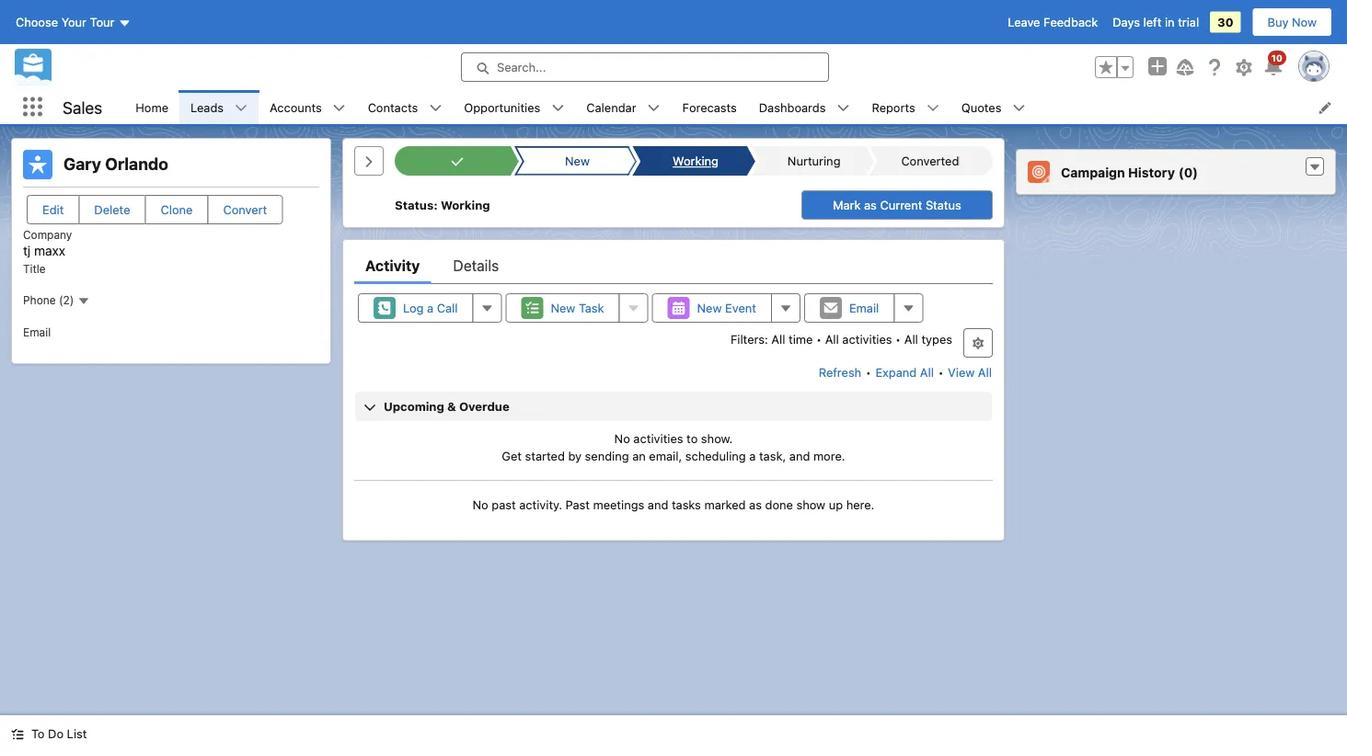 Task type: describe. For each thing, give the bounding box(es) containing it.
text default image for quotes
[[1013, 102, 1026, 115]]

details link
[[453, 248, 499, 284]]

new for new task
[[551, 301, 575, 315]]

buy now button
[[1252, 7, 1333, 37]]

event
[[725, 301, 756, 315]]

nurturing link
[[759, 146, 865, 176]]

1 status from the left
[[395, 198, 434, 212]]

• left "expand"
[[866, 366, 871, 380]]

to do list
[[31, 727, 87, 741]]

started
[[525, 450, 565, 463]]

text default image inside phone (2) popup button
[[77, 295, 90, 308]]

tab list containing activity
[[354, 248, 993, 284]]

details
[[453, 257, 499, 275]]

gary
[[63, 154, 101, 174]]

0 horizontal spatial and
[[648, 498, 668, 512]]

contacts
[[368, 100, 418, 114]]

your
[[61, 15, 87, 29]]

forecasts link
[[671, 90, 748, 124]]

leads link
[[179, 90, 235, 124]]

• left view
[[938, 366, 944, 380]]

left
[[1143, 15, 1162, 29]]

trial
[[1178, 15, 1199, 29]]

new link
[[522, 146, 629, 176]]

new for new event
[[697, 301, 722, 315]]

accounts link
[[259, 90, 333, 124]]

a inside "no activities to show. get started by sending an email, scheduling a task, and more."
[[749, 450, 756, 463]]

get
[[502, 450, 522, 463]]

converted
[[902, 154, 960, 168]]

view all link
[[947, 358, 993, 387]]

lead image
[[23, 150, 52, 179]]

expand
[[876, 366, 917, 380]]

delete button
[[79, 195, 146, 225]]

buy now
[[1268, 15, 1317, 29]]

text default image inside to do list button
[[11, 728, 24, 741]]

no for activities
[[614, 432, 630, 445]]

calendar link
[[575, 90, 647, 124]]

an
[[632, 450, 646, 463]]

buy
[[1268, 15, 1289, 29]]

10 button
[[1263, 51, 1286, 78]]

convert button
[[207, 195, 283, 225]]

meetings
[[593, 498, 644, 512]]

forecasts
[[682, 100, 737, 114]]

path options list box
[[395, 146, 993, 176]]

dashboards
[[759, 100, 826, 114]]

edit button
[[27, 195, 79, 225]]

all left types
[[904, 332, 918, 346]]

1 vertical spatial working
[[441, 198, 490, 212]]

show.
[[701, 432, 733, 445]]

text default image for dashboards
[[837, 102, 850, 115]]

accounts
[[270, 100, 322, 114]]

calendar list item
[[575, 90, 671, 124]]

clone button
[[145, 195, 208, 225]]

no for past
[[473, 498, 488, 512]]

all right view
[[978, 366, 992, 380]]

all left time
[[772, 332, 785, 346]]

calendar
[[586, 100, 636, 114]]

activity
[[365, 257, 420, 275]]

(0)
[[1179, 164, 1198, 180]]

orlando
[[105, 154, 168, 174]]

reports list item
[[861, 90, 950, 124]]

dashboards link
[[748, 90, 837, 124]]

new for new
[[565, 154, 590, 168]]

no activities to show. get started by sending an email, scheduling a task, and more.
[[502, 432, 845, 463]]

clone
[[161, 203, 193, 217]]

days
[[1113, 15, 1140, 29]]

scheduling
[[685, 450, 746, 463]]

text default image for calendar
[[647, 102, 660, 115]]

status : working
[[395, 198, 490, 212]]

refresh • expand all • view all
[[819, 366, 992, 380]]

no past activity. past meetings and tasks marked as done show up here.
[[473, 498, 875, 512]]

• up "expand"
[[895, 332, 901, 346]]

more.
[[813, 450, 845, 463]]

text default image for opportunities
[[551, 102, 564, 115]]

list containing home
[[124, 90, 1347, 124]]

choose
[[16, 15, 58, 29]]

in
[[1165, 15, 1175, 29]]

past
[[492, 498, 516, 512]]

refresh button
[[818, 358, 862, 387]]

filters:
[[731, 332, 768, 346]]

overdue
[[459, 400, 510, 414]]

now
[[1292, 15, 1317, 29]]

quotes
[[961, 100, 1002, 114]]

to
[[31, 727, 45, 741]]

all right time
[[825, 332, 839, 346]]

list
[[67, 727, 87, 741]]

0 vertical spatial activities
[[842, 332, 892, 346]]

campaign history (0)
[[1061, 164, 1198, 180]]

leave
[[1008, 15, 1040, 29]]

text default image for leads
[[235, 102, 248, 115]]

search...
[[497, 60, 546, 74]]

choose your tour
[[16, 15, 115, 29]]



Task type: vqa. For each thing, say whether or not it's contained in the screenshot.
Setup's the Setup
no



Task type: locate. For each thing, give the bounding box(es) containing it.
new inside path options list box
[[565, 154, 590, 168]]

0 horizontal spatial a
[[427, 301, 434, 315]]

to
[[687, 432, 698, 445]]

0 horizontal spatial working
[[441, 198, 490, 212]]

activities
[[842, 332, 892, 346], [633, 432, 683, 445]]

new down 'calendar' link
[[565, 154, 590, 168]]

1 vertical spatial as
[[749, 498, 762, 512]]

as inside button
[[864, 198, 877, 212]]

status up activity
[[395, 198, 434, 212]]

leads
[[191, 100, 224, 114]]

home
[[136, 100, 168, 114]]

activities inside "no activities to show. get started by sending an email, scheduling a task, and more."
[[633, 432, 683, 445]]

task
[[579, 301, 604, 315]]

:
[[434, 198, 438, 212]]

and inside "no activities to show. get started by sending an email, scheduling a task, and more."
[[789, 450, 810, 463]]

text default image
[[333, 102, 346, 115], [429, 102, 442, 115], [551, 102, 564, 115], [837, 102, 850, 115], [1309, 161, 1321, 174], [77, 295, 90, 308]]

and right task,
[[789, 450, 810, 463]]

mark as current status button
[[802, 190, 993, 220]]

group
[[1095, 56, 1134, 78]]

tj
[[23, 243, 31, 258]]

text default image inside quotes list item
[[1013, 102, 1026, 115]]

1 horizontal spatial email
[[849, 301, 879, 315]]

upcoming & overdue
[[384, 400, 510, 414]]

email up the 'filters: all time • all activities • all types'
[[849, 301, 879, 315]]

(2)
[[59, 294, 74, 307]]

text default image for contacts
[[429, 102, 442, 115]]

title
[[23, 262, 46, 275]]

a inside button
[[427, 301, 434, 315]]

opportunities list item
[[453, 90, 575, 124]]

phone (2)
[[23, 294, 77, 307]]

all right "expand"
[[920, 366, 934, 380]]

phone
[[23, 294, 56, 307]]

text default image inside reports list item
[[926, 102, 939, 115]]

0 horizontal spatial status
[[395, 198, 434, 212]]

text default image inside the contacts list item
[[429, 102, 442, 115]]

1 horizontal spatial working
[[673, 154, 719, 168]]

sending
[[585, 450, 629, 463]]

opportunities
[[464, 100, 540, 114]]

0 vertical spatial working
[[673, 154, 719, 168]]

1 vertical spatial a
[[749, 450, 756, 463]]

reports
[[872, 100, 915, 114]]

tab list
[[354, 248, 993, 284]]

expand all button
[[875, 358, 935, 387]]

up
[[829, 498, 843, 512]]

log a call
[[403, 301, 458, 315]]

30
[[1218, 15, 1234, 29]]

working down 'forecasts' "link"
[[673, 154, 719, 168]]

quotes list item
[[950, 90, 1037, 124]]

leave feedback link
[[1008, 15, 1098, 29]]

past
[[566, 498, 590, 512]]

0 vertical spatial a
[[427, 301, 434, 315]]

email,
[[649, 450, 682, 463]]

text default image down the search... button
[[647, 102, 660, 115]]

1 vertical spatial and
[[648, 498, 668, 512]]

no left past
[[473, 498, 488, 512]]

0 horizontal spatial no
[[473, 498, 488, 512]]

1 vertical spatial email
[[23, 326, 51, 339]]

leads list item
[[179, 90, 259, 124]]

2 status from the left
[[926, 198, 961, 212]]

text default image left to on the left of the page
[[11, 728, 24, 741]]

new
[[565, 154, 590, 168], [551, 301, 575, 315], [697, 301, 722, 315]]

quotes link
[[950, 90, 1013, 124]]

text default image inside opportunities list item
[[551, 102, 564, 115]]

activities up email,
[[633, 432, 683, 445]]

10
[[1272, 52, 1283, 63]]

new left event
[[697, 301, 722, 315]]

text default image right the reports
[[926, 102, 939, 115]]

new left task
[[551, 301, 575, 315]]

reports link
[[861, 90, 926, 124]]

activity link
[[365, 248, 420, 284]]

1 horizontal spatial status
[[926, 198, 961, 212]]

1 horizontal spatial no
[[614, 432, 630, 445]]

text default image inside the leads list item
[[235, 102, 248, 115]]

and
[[789, 450, 810, 463], [648, 498, 668, 512]]

status
[[395, 198, 434, 212], [926, 198, 961, 212]]

mark
[[833, 198, 861, 212]]

campaign
[[1061, 164, 1125, 180]]

email down phone
[[23, 326, 51, 339]]

• right time
[[816, 332, 822, 346]]

as left done
[[749, 498, 762, 512]]

1 vertical spatial activities
[[633, 432, 683, 445]]

edit
[[42, 203, 64, 217]]

company
[[23, 229, 72, 242]]

email inside button
[[849, 301, 879, 315]]

status inside button
[[926, 198, 961, 212]]

text default image right quotes at the top right of the page
[[1013, 102, 1026, 115]]

list
[[124, 90, 1347, 124]]

current
[[880, 198, 922, 212]]

text default image inside the accounts list item
[[333, 102, 346, 115]]

1 horizontal spatial as
[[864, 198, 877, 212]]

working
[[673, 154, 719, 168], [441, 198, 490, 212]]

new event
[[697, 301, 756, 315]]

text default image
[[235, 102, 248, 115], [647, 102, 660, 115], [926, 102, 939, 115], [1013, 102, 1026, 115], [11, 728, 24, 741]]

do
[[48, 727, 64, 741]]

opportunities link
[[453, 90, 551, 124]]

0 horizontal spatial email
[[23, 326, 51, 339]]

show
[[796, 498, 826, 512]]

log
[[403, 301, 424, 315]]

done
[[765, 498, 793, 512]]

as
[[864, 198, 877, 212], [749, 498, 762, 512]]

new task
[[551, 301, 604, 315]]

0 vertical spatial no
[[614, 432, 630, 445]]

working link
[[641, 146, 747, 176]]

dashboards list item
[[748, 90, 861, 124]]

activities down email button
[[842, 332, 892, 346]]

history
[[1128, 164, 1175, 180]]

no up sending
[[614, 432, 630, 445]]

company tj maxx title
[[23, 229, 72, 275]]

and left tasks
[[648, 498, 668, 512]]

•
[[816, 332, 822, 346], [895, 332, 901, 346], [866, 366, 871, 380], [938, 366, 944, 380]]

1 horizontal spatial and
[[789, 450, 810, 463]]

a left task,
[[749, 450, 756, 463]]

text default image for accounts
[[333, 102, 346, 115]]

working inside path options list box
[[673, 154, 719, 168]]

convert
[[223, 203, 267, 217]]

delete
[[94, 203, 130, 217]]

1 vertical spatial no
[[473, 498, 488, 512]]

0 vertical spatial as
[[864, 198, 877, 212]]

upcoming
[[384, 400, 444, 414]]

activity.
[[519, 498, 562, 512]]

no inside "no activities to show. get started by sending an email, scheduling a task, and more."
[[614, 432, 630, 445]]

accounts list item
[[259, 90, 357, 124]]

text default image right 'leads'
[[235, 102, 248, 115]]

&
[[447, 400, 456, 414]]

new task button
[[506, 294, 620, 323]]

sales
[[63, 97, 102, 117]]

home link
[[124, 90, 179, 124]]

call
[[437, 301, 458, 315]]

1 horizontal spatial a
[[749, 450, 756, 463]]

as right the mark
[[864, 198, 877, 212]]

0 vertical spatial and
[[789, 450, 810, 463]]

task,
[[759, 450, 786, 463]]

gary orlando
[[63, 154, 168, 174]]

text default image inside dashboards list item
[[837, 102, 850, 115]]

1 horizontal spatial activities
[[842, 332, 892, 346]]

all
[[772, 332, 785, 346], [825, 332, 839, 346], [904, 332, 918, 346], [920, 366, 934, 380], [978, 366, 992, 380]]

status right current
[[926, 198, 961, 212]]

working right :
[[441, 198, 490, 212]]

no
[[614, 432, 630, 445], [473, 498, 488, 512]]

a right log
[[427, 301, 434, 315]]

0 horizontal spatial as
[[749, 498, 762, 512]]

contacts list item
[[357, 90, 453, 124]]

to do list button
[[0, 716, 98, 753]]

nurturing
[[788, 154, 841, 168]]

text default image for reports
[[926, 102, 939, 115]]

a
[[427, 301, 434, 315], [749, 450, 756, 463]]

0 horizontal spatial activities
[[633, 432, 683, 445]]

view
[[948, 366, 975, 380]]

types
[[922, 332, 952, 346]]

contacts link
[[357, 90, 429, 124]]

mark as current status
[[833, 198, 961, 212]]

text default image inside calendar list item
[[647, 102, 660, 115]]

tasks
[[672, 498, 701, 512]]

maxx
[[34, 243, 65, 258]]

0 vertical spatial email
[[849, 301, 879, 315]]

days left in trial
[[1113, 15, 1199, 29]]

leave feedback
[[1008, 15, 1098, 29]]



